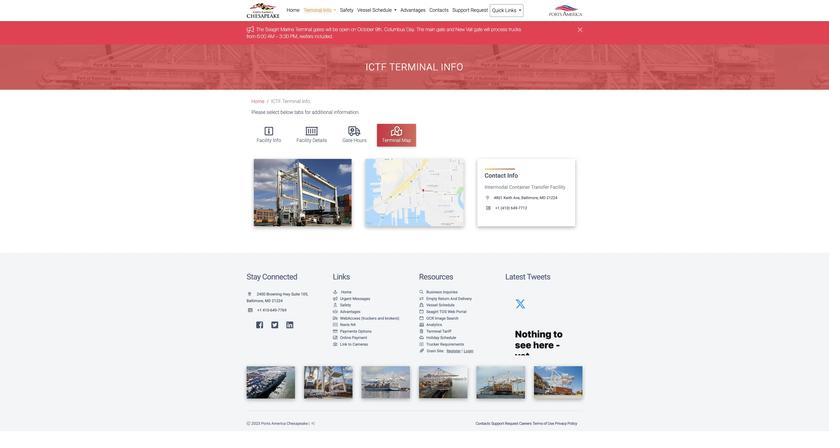 Task type: describe. For each thing, give the bounding box(es) containing it.
7769
[[278, 309, 287, 313]]

0 vertical spatial support request link
[[451, 4, 490, 16]]

close image
[[578, 26, 583, 33]]

search image
[[419, 291, 424, 295]]

the seagirt marine terminal gates will be open on october 9th, columbus day. the main gate and new vail gate will process trucks from 6:00 am – 3:30 pm, reefers included. alert
[[0, 21, 830, 45]]

hours
[[354, 138, 367, 143]]

1 vertical spatial advantages link
[[333, 310, 361, 315]]

baltimore, inside 2400 broening hwy suite 105, baltimore, md 21224
[[247, 299, 264, 304]]

get directions link
[[386, 186, 444, 200]]

0 horizontal spatial home
[[252, 99, 265, 105]]

october
[[358, 27, 374, 32]]

home link for terminal info link in the left of the page
[[285, 4, 302, 16]]

empty return and delivery link
[[419, 297, 472, 301]]

2 the from the left
[[417, 27, 424, 32]]

phone office image for +1 410-649-7769
[[248, 309, 257, 313]]

holiday schedule
[[427, 336, 456, 341]]

+1 for +1 (410) 649-7712
[[496, 206, 500, 211]]

click to zoom
[[285, 191, 315, 195]]

0 vertical spatial advantages
[[401, 7, 426, 13]]

browser image for seagirt
[[419, 311, 424, 314]]

holiday
[[427, 336, 440, 341]]

2 horizontal spatial home
[[341, 290, 352, 295]]

empty return and delivery
[[427, 297, 472, 301]]

1 horizontal spatial |
[[462, 349, 463, 354]]

9th,
[[375, 27, 383, 32]]

0 vertical spatial baltimore,
[[522, 196, 539, 201]]

support request
[[453, 7, 488, 13]]

payments options link
[[333, 330, 372, 334]]

holiday schedule link
[[419, 336, 456, 341]]

1 horizontal spatial support request link
[[491, 419, 519, 430]]

0 vertical spatial vessel
[[358, 7, 371, 13]]

(truckers
[[362, 317, 377, 321]]

terminal map link
[[377, 124, 416, 147]]

of
[[544, 422, 547, 427]]

link to cameras link
[[333, 343, 368, 347]]

and
[[451, 297, 458, 301]]

delivery
[[458, 297, 472, 301]]

online payment
[[340, 336, 367, 341]]

privacy
[[555, 422, 567, 427]]

please
[[252, 110, 266, 115]]

seagirt tos web portal link
[[419, 310, 467, 315]]

info for contact info
[[508, 172, 518, 180]]

facility info
[[257, 138, 281, 143]]

1 gate from the left
[[437, 27, 446, 32]]

pm,
[[290, 34, 299, 39]]

1 horizontal spatial ictf terminal info
[[366, 61, 464, 73]]

6:00
[[257, 34, 266, 39]]

ocr image search link
[[419, 317, 459, 321]]

latest tweets
[[506, 273, 551, 282]]

0 horizontal spatial ictf
[[271, 99, 281, 105]]

site:
[[437, 349, 445, 354]]

0 vertical spatial advantages link
[[399, 4, 428, 16]]

ocr
[[427, 317, 434, 321]]

payments options
[[340, 330, 372, 334]]

+1 410-649-7769
[[257, 309, 287, 313]]

1 vertical spatial home link
[[252, 99, 265, 105]]

be
[[333, 27, 338, 32]]

anchor image
[[333, 291, 338, 295]]

phone office image for +1 (410) 649-7712
[[486, 207, 496, 211]]

terminal tariff
[[427, 330, 452, 334]]

messages
[[353, 297, 370, 301]]

info for terminal info
[[323, 7, 332, 13]]

0 vertical spatial ictf
[[366, 61, 387, 73]]

register link
[[446, 349, 461, 354]]

+1 (410) 649-7712 link
[[485, 206, 527, 211]]

649- for 7769
[[270, 309, 278, 313]]

credit card image
[[333, 330, 338, 334]]

browser image for ocr
[[419, 317, 424, 321]]

bells image
[[419, 337, 424, 341]]

terminal info
[[304, 7, 333, 13]]

click to zoom button
[[275, 186, 331, 200]]

0 vertical spatial contacts link
[[428, 4, 451, 16]]

requirements
[[440, 343, 464, 347]]

urgent
[[340, 297, 352, 301]]

+1 for +1 410-649-7769
[[257, 309, 262, 313]]

ocr image search
[[427, 317, 459, 321]]

facility details link
[[292, 124, 332, 147]]

sign in image
[[311, 423, 315, 426]]

bullhorn image inside "the seagirt marine terminal gates will be open on october 9th, columbus day. the main gate and new vail gate will process trucks from 6:00 am – 3:30 pm, reefers included." alert
[[247, 26, 256, 33]]

facility info link
[[252, 124, 286, 147]]

tweets
[[527, 273, 551, 282]]

trucker
[[427, 343, 440, 347]]

1 horizontal spatial vessel schedule
[[427, 303, 455, 308]]

zoom
[[303, 191, 314, 195]]

2400
[[257, 292, 266, 297]]

1 horizontal spatial links
[[506, 8, 517, 13]]

+1 (410) 649-7712
[[496, 206, 527, 211]]

contacts support request careers terms of use privacy policy
[[476, 422, 577, 427]]

1 safety from the top
[[340, 7, 354, 13]]

broening
[[267, 292, 282, 297]]

included.
[[315, 34, 333, 39]]

empty
[[427, 297, 437, 301]]

navis n4
[[340, 323, 356, 328]]

user hard hat image
[[333, 304, 338, 308]]

payments
[[340, 330, 357, 334]]

vessel schedule inside vessel schedule link
[[358, 7, 393, 13]]

link
[[340, 343, 347, 347]]

suite
[[291, 292, 300, 297]]

credit card front image
[[333, 337, 338, 341]]

trucker requirements link
[[419, 343, 464, 347]]

main
[[426, 27, 435, 32]]

to for link
[[348, 343, 352, 347]]

search plus image
[[315, 191, 321, 195]]

navis
[[340, 323, 350, 328]]

twitter square image
[[272, 322, 278, 330]]

1 horizontal spatial home
[[287, 7, 300, 13]]

login
[[464, 349, 474, 354]]

stay
[[247, 273, 261, 282]]

policy
[[568, 422, 577, 427]]

search
[[447, 317, 459, 321]]

n4
[[351, 323, 356, 328]]

day.
[[407, 27, 416, 32]]

grain
[[427, 349, 436, 354]]

select
[[267, 110, 279, 115]]

1 horizontal spatial support
[[492, 422, 504, 427]]

ship image
[[419, 304, 424, 308]]

3:30
[[280, 34, 289, 39]]

webaccess (truckers and brokers) link
[[333, 317, 400, 321]]

home link for urgent messages link
[[333, 290, 352, 295]]

analytics link
[[419, 323, 442, 328]]

list alt image
[[419, 343, 424, 347]]

gate hours
[[343, 138, 367, 143]]

hwy
[[283, 292, 290, 297]]

md inside 2400 broening hwy suite 105, baltimore, md 21224
[[265, 299, 271, 304]]

contacts for contacts support request careers terms of use privacy policy
[[476, 422, 491, 427]]



Task type: locate. For each thing, give the bounding box(es) containing it.
phone office image inside +1 (410) 649-7712 link
[[486, 207, 496, 211]]

0 vertical spatial schedule
[[373, 7, 392, 13]]

to right link
[[348, 343, 352, 347]]

to
[[297, 191, 302, 195], [348, 343, 352, 347]]

will left "process"
[[484, 27, 490, 32]]

terms
[[533, 422, 543, 427]]

browser image inside seagirt tos web portal link
[[419, 311, 424, 314]]

schedule down tariff
[[441, 336, 456, 341]]

phone office image
[[486, 207, 496, 211], [248, 309, 257, 313]]

0 horizontal spatial and
[[378, 317, 384, 321]]

camera image
[[333, 343, 338, 347]]

details
[[313, 138, 327, 143]]

facility inside facility details "link"
[[297, 138, 312, 143]]

grain site: register | login
[[427, 349, 474, 354]]

online
[[340, 336, 351, 341]]

and left brokers)
[[378, 317, 384, 321]]

gates
[[313, 27, 324, 32]]

0 vertical spatial 21224
[[547, 196, 558, 201]]

map marker alt image
[[486, 197, 494, 200]]

the up 6:00
[[256, 27, 264, 32]]

0 horizontal spatial support request link
[[451, 4, 490, 16]]

info
[[323, 7, 332, 13], [441, 61, 464, 73], [302, 99, 310, 105], [273, 138, 281, 143], [508, 172, 518, 180]]

4801 keith ave, baltimore, md 21224 link
[[485, 196, 558, 201]]

1 horizontal spatial request
[[505, 422, 518, 427]]

649- right (410)
[[511, 206, 519, 211]]

the seagirt marine terminal gates will be open on october 9th, columbus day. the main gate and new vail gate will process trucks from 6:00 am – 3:30 pm, reefers included. link
[[247, 27, 521, 39]]

0 horizontal spatial facility
[[257, 138, 272, 143]]

schedule inside vessel schedule link
[[373, 7, 392, 13]]

21224 down broening
[[272, 299, 283, 304]]

md down transfer
[[540, 196, 546, 201]]

phone office image inside +1 410-649-7769 link
[[248, 309, 257, 313]]

2023 ports america chesapeake |
[[251, 422, 311, 427]]

image
[[435, 317, 446, 321]]

0 horizontal spatial support
[[453, 7, 470, 13]]

contact
[[485, 172, 506, 180]]

stay connected
[[247, 273, 297, 282]]

0 horizontal spatial 649-
[[270, 309, 278, 313]]

and inside the seagirt marine terminal gates will be open on october 9th, columbus day. the main gate and new vail gate will process trucks from 6:00 am – 3:30 pm, reefers included.
[[447, 27, 454, 32]]

0 vertical spatial request
[[471, 7, 488, 13]]

gate hours link
[[338, 124, 372, 147]]

request left quick
[[471, 7, 488, 13]]

terminal inside tab list
[[382, 138, 401, 143]]

facility right transfer
[[551, 185, 566, 191]]

contacts
[[430, 7, 449, 13], [476, 422, 491, 427]]

below
[[281, 110, 293, 115]]

(410)
[[501, 206, 510, 211]]

additional
[[312, 110, 333, 115]]

1 vertical spatial vessel schedule link
[[419, 303, 455, 308]]

bullhorn image down anchor image
[[333, 298, 338, 301]]

gate
[[343, 138, 353, 143]]

navis n4 link
[[333, 323, 356, 328]]

baltimore, down map marker alt image
[[247, 299, 264, 304]]

facility inside facility info link
[[257, 138, 272, 143]]

1 vertical spatial 649-
[[270, 309, 278, 313]]

2 browser image from the top
[[419, 317, 424, 321]]

tab list
[[249, 121, 583, 150]]

terminal inside the seagirt marine terminal gates will be open on october 9th, columbus day. the main gate and new vail gate will process trucks from 6:00 am – 3:30 pm, reefers included.
[[296, 27, 312, 32]]

0 horizontal spatial advantages
[[340, 310, 361, 315]]

0 horizontal spatial vessel schedule
[[358, 7, 393, 13]]

0 vertical spatial support
[[453, 7, 470, 13]]

cameras
[[353, 343, 368, 347]]

1 vertical spatial vessel schedule
[[427, 303, 455, 308]]

schedule for the bottom vessel schedule link
[[439, 303, 455, 308]]

0 vertical spatial browser image
[[419, 311, 424, 314]]

+1 left (410)
[[496, 206, 500, 211]]

1 horizontal spatial vessel schedule link
[[419, 303, 455, 308]]

1 vertical spatial vessel
[[427, 303, 438, 308]]

0 horizontal spatial home link
[[252, 99, 265, 105]]

bullhorn image
[[247, 26, 256, 33], [333, 298, 338, 301]]

exchange image
[[419, 298, 424, 301]]

21224 down transfer
[[547, 196, 558, 201]]

vessel schedule link down empty
[[419, 303, 455, 308]]

1 horizontal spatial contacts
[[476, 422, 491, 427]]

browser image inside ocr image search link
[[419, 317, 424, 321]]

will
[[326, 27, 332, 32], [484, 27, 490, 32]]

1 vertical spatial |
[[309, 422, 310, 427]]

and left new
[[447, 27, 454, 32]]

intermodal
[[485, 185, 508, 191]]

seagirt tos web portal
[[427, 310, 467, 315]]

1 vertical spatial advantages
[[340, 310, 361, 315]]

1 vertical spatial seagirt
[[427, 310, 439, 315]]

support request link left careers
[[491, 419, 519, 430]]

0 vertical spatial to
[[297, 191, 302, 195]]

copyright image
[[247, 423, 251, 426]]

1 vertical spatial ictf
[[271, 99, 281, 105]]

1 horizontal spatial to
[[348, 343, 352, 347]]

1 horizontal spatial will
[[484, 27, 490, 32]]

seagirt inside the seagirt marine terminal gates will be open on october 9th, columbus day. the main gate and new vail gate will process trucks from 6:00 am – 3:30 pm, reefers included.
[[265, 27, 279, 32]]

0 horizontal spatial baltimore,
[[247, 299, 264, 304]]

home up marine
[[287, 7, 300, 13]]

0 horizontal spatial to
[[297, 191, 302, 195]]

analytics image
[[419, 324, 424, 328]]

ictf terminal info
[[366, 61, 464, 73], [271, 99, 310, 105]]

2 horizontal spatial facility
[[551, 185, 566, 191]]

please select below tabs for additional information.
[[252, 110, 360, 115]]

home
[[287, 7, 300, 13], [252, 99, 265, 105], [341, 290, 352, 295]]

advantages link up day.
[[399, 4, 428, 16]]

browser image down ship icon
[[419, 311, 424, 314]]

vessel schedule up 9th,
[[358, 7, 393, 13]]

0 horizontal spatial gate
[[437, 27, 446, 32]]

410-
[[263, 309, 270, 313]]

baltimore, down intermodal container transfer facility
[[522, 196, 539, 201]]

tos
[[440, 310, 447, 315]]

1 will from the left
[[326, 27, 332, 32]]

wheat image
[[419, 349, 425, 354]]

to inside button
[[297, 191, 302, 195]]

truck container image
[[333, 317, 338, 321]]

seagirt up ocr
[[427, 310, 439, 315]]

1 horizontal spatial seagirt
[[427, 310, 439, 315]]

0 horizontal spatial advantages link
[[333, 310, 361, 315]]

request left careers
[[505, 422, 518, 427]]

1 vertical spatial bullhorn image
[[333, 298, 338, 301]]

safety down 'urgent' at the bottom of the page
[[340, 303, 351, 308]]

1 vertical spatial contacts
[[476, 422, 491, 427]]

0 vertical spatial vessel schedule link
[[356, 4, 399, 16]]

0 horizontal spatial +1
[[257, 309, 262, 313]]

facebook square image
[[256, 322, 263, 330]]

vessel down empty
[[427, 303, 438, 308]]

649- down 2400 broening hwy suite 105, baltimore, md 21224
[[270, 309, 278, 313]]

links right quick
[[506, 8, 517, 13]]

safety link down 'urgent' at the bottom of the page
[[333, 303, 351, 308]]

links up anchor image
[[333, 273, 350, 282]]

phone office image left 410- at the left of the page
[[248, 309, 257, 313]]

directions image
[[428, 191, 433, 195]]

1 vertical spatial browser image
[[419, 317, 424, 321]]

1 vertical spatial request
[[505, 422, 518, 427]]

links
[[506, 8, 517, 13], [333, 273, 350, 282]]

1 horizontal spatial gate
[[474, 27, 483, 32]]

info inside tab list
[[273, 138, 281, 143]]

contacts for contacts
[[430, 7, 449, 13]]

+1 410-649-7769 link
[[247, 309, 287, 313]]

1 vertical spatial 21224
[[272, 299, 283, 304]]

+1 left 410- at the left of the page
[[257, 309, 262, 313]]

1 horizontal spatial facility
[[297, 138, 312, 143]]

schedule
[[373, 7, 392, 13], [439, 303, 455, 308], [441, 336, 456, 341]]

use
[[548, 422, 554, 427]]

new
[[456, 27, 465, 32]]

phone office image down map marker alt icon
[[486, 207, 496, 211]]

1 vertical spatial safety
[[340, 303, 351, 308]]

1 horizontal spatial bullhorn image
[[333, 298, 338, 301]]

0 horizontal spatial ictf terminal info
[[271, 99, 310, 105]]

1 vertical spatial schedule
[[439, 303, 455, 308]]

facility details
[[297, 138, 327, 143]]

business inquiries
[[427, 290, 458, 295]]

seagirt up am
[[265, 27, 279, 32]]

1 vertical spatial md
[[265, 299, 271, 304]]

2 gate from the left
[[474, 27, 483, 32]]

intermodal container transfer facility
[[485, 185, 566, 191]]

1 vertical spatial safety link
[[333, 303, 351, 308]]

container storage image
[[333, 324, 338, 328]]

browser image up the analytics icon
[[419, 317, 424, 321]]

0 horizontal spatial |
[[309, 422, 310, 427]]

safety link for terminal info link in the left of the page
[[338, 4, 356, 16]]

home up 'urgent' at the bottom of the page
[[341, 290, 352, 295]]

1 horizontal spatial md
[[540, 196, 546, 201]]

tab list containing facility info
[[249, 121, 583, 150]]

support left careers
[[492, 422, 504, 427]]

connected
[[262, 273, 297, 282]]

file invoice image
[[419, 330, 424, 334]]

0 horizontal spatial bullhorn image
[[247, 26, 256, 33]]

facility down please
[[257, 138, 272, 143]]

facility for facility info
[[257, 138, 272, 143]]

safety up open at the left
[[340, 7, 354, 13]]

am
[[268, 34, 275, 39]]

0 vertical spatial vessel schedule
[[358, 7, 393, 13]]

info for facility info
[[273, 138, 281, 143]]

1 vertical spatial and
[[378, 317, 384, 321]]

resources
[[419, 273, 453, 282]]

2 safety from the top
[[340, 303, 351, 308]]

gate right vail
[[474, 27, 483, 32]]

will left be
[[326, 27, 332, 32]]

1 browser image from the top
[[419, 311, 424, 314]]

2 vertical spatial home link
[[333, 290, 352, 295]]

0 vertical spatial md
[[540, 196, 546, 201]]

chesapeake
[[287, 422, 308, 427]]

md down broening
[[265, 299, 271, 304]]

0 horizontal spatial phone office image
[[248, 309, 257, 313]]

1 horizontal spatial vessel
[[427, 303, 438, 308]]

map marker alt image
[[248, 293, 256, 297]]

seagirt
[[265, 27, 279, 32], [427, 310, 439, 315]]

marine
[[281, 27, 294, 32]]

get directions
[[396, 191, 428, 195]]

0 vertical spatial links
[[506, 8, 517, 13]]

support request link
[[451, 4, 490, 16], [491, 419, 519, 430]]

1 horizontal spatial the
[[417, 27, 424, 32]]

hand receiving image
[[333, 311, 338, 314]]

1 vertical spatial +1
[[257, 309, 262, 313]]

0 horizontal spatial contacts
[[430, 7, 449, 13]]

0 vertical spatial and
[[447, 27, 454, 32]]

home up please
[[252, 99, 265, 105]]

2 vertical spatial schedule
[[441, 336, 456, 341]]

vessel up october
[[358, 7, 371, 13]]

21224
[[547, 196, 558, 201], [272, 299, 283, 304]]

safety link for urgent messages link
[[333, 303, 351, 308]]

vessel schedule up seagirt tos web portal link
[[427, 303, 455, 308]]

1 vertical spatial links
[[333, 273, 350, 282]]

home link up marine
[[285, 4, 302, 16]]

0 vertical spatial home link
[[285, 4, 302, 16]]

1 vertical spatial support
[[492, 422, 504, 427]]

21224 inside 2400 broening hwy suite 105, baltimore, md 21224
[[272, 299, 283, 304]]

america
[[272, 422, 286, 427]]

facility for facility details
[[297, 138, 312, 143]]

ports
[[261, 422, 271, 427]]

0 vertical spatial safety
[[340, 7, 354, 13]]

1 horizontal spatial baltimore,
[[522, 196, 539, 201]]

the right day.
[[417, 27, 424, 32]]

online payment link
[[333, 336, 367, 341]]

7712
[[519, 206, 527, 211]]

for
[[305, 110, 311, 115]]

map
[[402, 138, 411, 143]]

schedule up 9th,
[[373, 7, 392, 13]]

0 horizontal spatial vessel
[[358, 7, 371, 13]]

facility left the details
[[297, 138, 312, 143]]

analytics
[[427, 323, 442, 328]]

0 vertical spatial safety link
[[338, 4, 356, 16]]

urgent messages link
[[333, 297, 370, 301]]

advantages up day.
[[401, 7, 426, 13]]

trucks
[[509, 27, 521, 32]]

safety link up open at the left
[[338, 4, 356, 16]]

webaccess
[[340, 317, 361, 321]]

support request link up vail
[[451, 4, 490, 16]]

0 vertical spatial |
[[462, 349, 463, 354]]

1 vertical spatial support request link
[[491, 419, 519, 430]]

1 horizontal spatial 649-
[[511, 206, 519, 211]]

to for click
[[297, 191, 302, 195]]

advantages up webaccess
[[340, 310, 361, 315]]

0 vertical spatial phone office image
[[486, 207, 496, 211]]

advantages link up webaccess
[[333, 310, 361, 315]]

browser image
[[419, 311, 424, 314], [419, 317, 424, 321]]

vessel schedule link up 9th,
[[356, 4, 399, 16]]

2 vertical spatial home
[[341, 290, 352, 295]]

|
[[462, 349, 463, 354], [309, 422, 310, 427]]

process
[[492, 27, 508, 32]]

vessel schedule link
[[356, 4, 399, 16], [419, 303, 455, 308]]

| left the sign in icon
[[309, 422, 310, 427]]

1 horizontal spatial advantages
[[401, 7, 426, 13]]

1 horizontal spatial advantages link
[[399, 4, 428, 16]]

latest
[[506, 273, 526, 282]]

careers
[[519, 422, 532, 427]]

keith
[[504, 196, 513, 201]]

linkedin image
[[287, 322, 293, 330]]

options
[[358, 330, 372, 334]]

the seagirt marine terminal gates will be open on october 9th, columbus day. the main gate and new vail gate will process trucks from 6:00 am – 3:30 pm, reefers included.
[[247, 27, 521, 39]]

2 will from the left
[[484, 27, 490, 32]]

1 horizontal spatial ictf
[[366, 61, 387, 73]]

gate right main
[[437, 27, 446, 32]]

0 horizontal spatial contacts link
[[428, 4, 451, 16]]

1 horizontal spatial 21224
[[547, 196, 558, 201]]

information.
[[334, 110, 360, 115]]

0 horizontal spatial vessel schedule link
[[356, 4, 399, 16]]

home link up please
[[252, 99, 265, 105]]

| left login
[[462, 349, 463, 354]]

schedule for holiday schedule 'link'
[[441, 336, 456, 341]]

1 vertical spatial ictf terminal info
[[271, 99, 310, 105]]

directions
[[405, 191, 427, 195]]

1 the from the left
[[256, 27, 264, 32]]

login link
[[464, 349, 474, 354]]

register
[[447, 349, 461, 354]]

from
[[247, 34, 256, 39]]

1 horizontal spatial phone office image
[[486, 207, 496, 211]]

bullhorn image inside urgent messages link
[[333, 298, 338, 301]]

1 horizontal spatial home link
[[285, 4, 302, 16]]

to right click
[[297, 191, 302, 195]]

brokers)
[[385, 317, 400, 321]]

2400 broening hwy suite 105, baltimore, md 21224 link
[[247, 292, 308, 304]]

return
[[438, 297, 450, 301]]

1 vertical spatial contacts link
[[476, 419, 491, 430]]

bullhorn image up from
[[247, 26, 256, 33]]

home link
[[285, 4, 302, 16], [252, 99, 265, 105], [333, 290, 352, 295]]

home link up 'urgent' at the bottom of the page
[[333, 290, 352, 295]]

1 vertical spatial home
[[252, 99, 265, 105]]

649- for 7712
[[511, 206, 519, 211]]

payment
[[352, 336, 367, 341]]

0 vertical spatial home
[[287, 7, 300, 13]]

0 vertical spatial contacts
[[430, 7, 449, 13]]

baltimore,
[[522, 196, 539, 201], [247, 299, 264, 304]]

on
[[351, 27, 356, 32]]

2400 broening hwy suite 105, baltimore, md 21224
[[247, 292, 308, 304]]

columbus
[[385, 27, 405, 32]]

schedule up seagirt tos web portal
[[439, 303, 455, 308]]

support up new
[[453, 7, 470, 13]]



Task type: vqa. For each thing, say whether or not it's contained in the screenshot.
"agreement"
no



